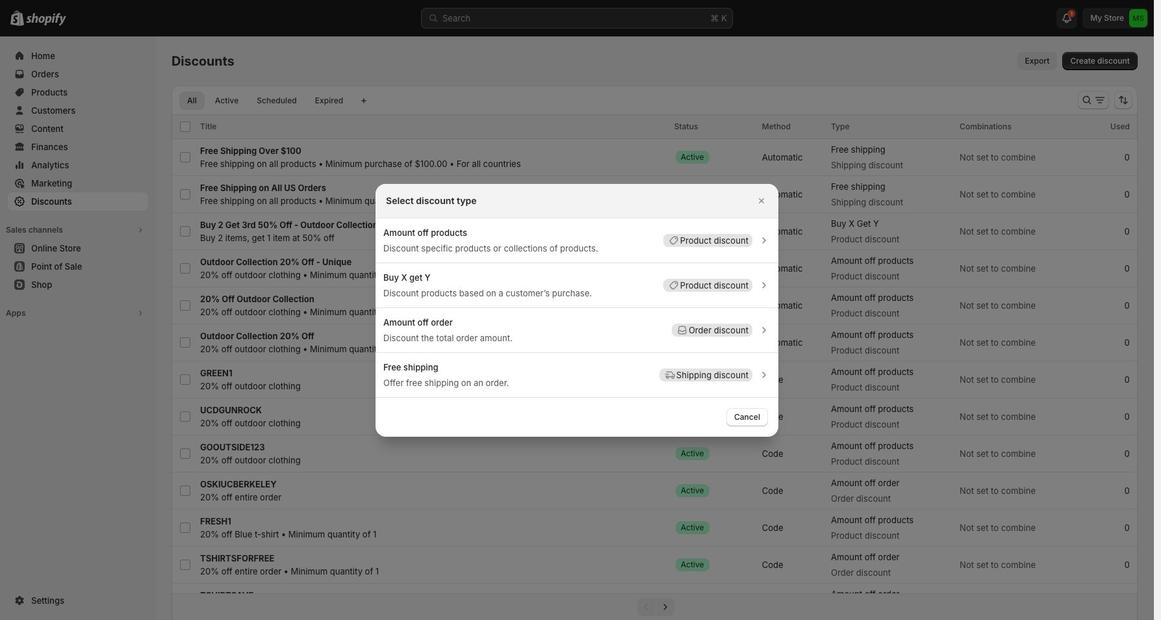 Task type: describe. For each thing, give the bounding box(es) containing it.
shopify image
[[26, 13, 66, 26]]

pagination element
[[172, 593, 1138, 620]]



Task type: vqa. For each thing, say whether or not it's contained in the screenshot.
Enter time text field
no



Task type: locate. For each thing, give the bounding box(es) containing it.
tab list
[[177, 91, 354, 110]]

dialog
[[0, 184, 1154, 436]]



